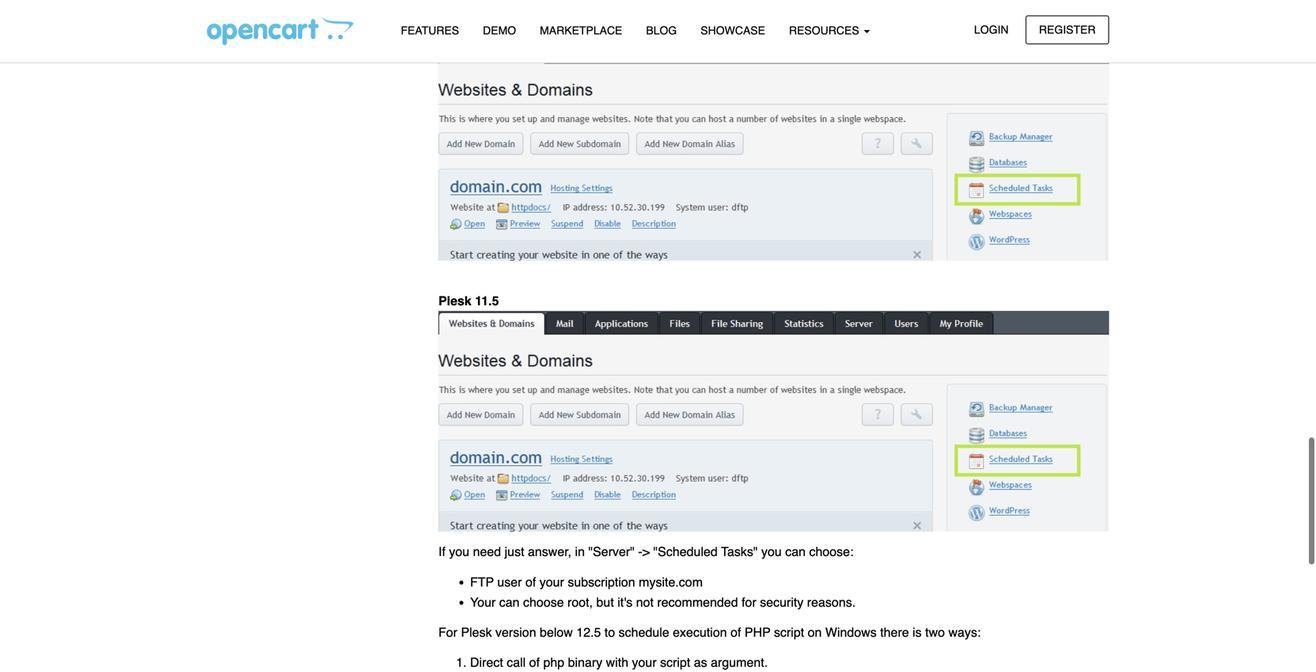 Task type: vqa. For each thing, say whether or not it's contained in the screenshot.
page,
no



Task type: locate. For each thing, give the bounding box(es) containing it.
your
[[540, 575, 564, 590], [632, 656, 657, 670]]

0 vertical spatial extension cron jobs image
[[439, 40, 1110, 261]]

can down user
[[499, 595, 520, 610]]

need
[[473, 545, 501, 560]]

1 horizontal spatial can
[[786, 545, 806, 560]]

script left "on"
[[774, 625, 805, 640]]

of
[[526, 575, 536, 590], [731, 625, 741, 640], [529, 656, 540, 670]]

plesk left '11.5'
[[439, 294, 472, 308]]

root,
[[568, 595, 593, 610]]

of inside ftp user of your subscription mysite.com your can choose root, but it's not recommended for security reasons.
[[526, 575, 536, 590]]

php
[[544, 656, 565, 670]]

resources link
[[777, 17, 882, 44]]

argument.
[[711, 656, 768, 670]]

0 horizontal spatial script
[[660, 656, 691, 670]]

marketplace
[[540, 24, 623, 37]]

2 vertical spatial plesk
[[461, 625, 492, 640]]

0 vertical spatial script
[[774, 625, 805, 640]]

of for choose
[[526, 575, 536, 590]]

if
[[439, 545, 446, 560]]

below
[[540, 625, 573, 640]]

1 horizontal spatial you
[[762, 545, 782, 560]]

plesk
[[439, 23, 472, 37], [439, 294, 472, 308], [461, 625, 492, 640]]

12.5
[[577, 625, 601, 640]]

1 vertical spatial your
[[632, 656, 657, 670]]

plesk right for
[[461, 625, 492, 640]]

but
[[597, 595, 614, 610]]

"server"
[[589, 545, 635, 560]]

features
[[401, 24, 459, 37]]

version
[[496, 625, 536, 640]]

plesk left 12.0
[[439, 23, 472, 37]]

1 horizontal spatial your
[[632, 656, 657, 670]]

2 extension cron jobs image from the top
[[439, 311, 1110, 532]]

ftp user of your subscription mysite.com your can choose root, but it's not recommended for security reasons.
[[470, 575, 856, 610]]

1 extension cron jobs image from the top
[[439, 40, 1110, 261]]

direct
[[470, 656, 503, 670]]

1 vertical spatial plesk
[[439, 294, 472, 308]]

to
[[605, 625, 615, 640]]

1 vertical spatial extension cron jobs image
[[439, 311, 1110, 532]]

two
[[926, 625, 945, 640]]

schedule
[[619, 625, 670, 640]]

extension cron jobs image for plesk 12.0
[[439, 40, 1110, 261]]

reasons.
[[807, 595, 856, 610]]

subscription
[[568, 575, 636, 590]]

on
[[808, 625, 822, 640]]

-
[[638, 545, 643, 560]]

0 vertical spatial of
[[526, 575, 536, 590]]

>
[[643, 545, 650, 560]]

0 vertical spatial can
[[786, 545, 806, 560]]

of left php
[[731, 625, 741, 640]]

tasks"
[[721, 545, 758, 560]]

11.5
[[475, 294, 499, 308]]

you right tasks"
[[762, 545, 782, 560]]

0 horizontal spatial can
[[499, 595, 520, 610]]

your up the "choose"
[[540, 575, 564, 590]]

2 you from the left
[[762, 545, 782, 560]]

1 vertical spatial can
[[499, 595, 520, 610]]

you right 'if'
[[449, 545, 470, 560]]

script
[[774, 625, 805, 640], [660, 656, 691, 670]]

can inside ftp user of your subscription mysite.com your can choose root, but it's not recommended for security reasons.
[[499, 595, 520, 610]]

php
[[745, 625, 771, 640]]

of right call
[[529, 656, 540, 670]]

can
[[786, 545, 806, 560], [499, 595, 520, 610]]

plesk 11.5
[[439, 294, 499, 308]]

your right with
[[632, 656, 657, 670]]

0 horizontal spatial you
[[449, 545, 470, 560]]

direct call of php binary with your script as argument.
[[470, 656, 768, 670]]

answer,
[[528, 545, 572, 560]]

marketplace link
[[528, 17, 635, 44]]

can left choose:
[[786, 545, 806, 560]]

1 horizontal spatial script
[[774, 625, 805, 640]]

mysite.com
[[639, 575, 703, 590]]

of right user
[[526, 575, 536, 590]]

0 vertical spatial plesk
[[439, 23, 472, 37]]

user
[[498, 575, 522, 590]]

demo link
[[471, 17, 528, 44]]

blog link
[[635, 17, 689, 44]]

script left as
[[660, 656, 691, 670]]

0 vertical spatial your
[[540, 575, 564, 590]]

0 horizontal spatial your
[[540, 575, 564, 590]]

1 vertical spatial script
[[660, 656, 691, 670]]

it's
[[618, 595, 633, 610]]

2 vertical spatial of
[[529, 656, 540, 670]]

resources
[[789, 24, 863, 37]]

recommended
[[657, 595, 738, 610]]

you
[[449, 545, 470, 560], [762, 545, 782, 560]]

1 you from the left
[[449, 545, 470, 560]]

extension cron jobs image
[[439, 40, 1110, 261], [439, 311, 1110, 532]]

execution
[[673, 625, 727, 640]]

12.0
[[475, 23, 500, 37]]



Task type: describe. For each thing, give the bounding box(es) containing it.
plesk for plesk 12.0
[[439, 23, 472, 37]]

your inside ftp user of your subscription mysite.com your can choose root, but it's not recommended for security reasons.
[[540, 575, 564, 590]]

login link
[[961, 15, 1023, 44]]

features link
[[389, 17, 471, 44]]

choose:
[[810, 545, 854, 560]]

register
[[1040, 23, 1096, 36]]

for
[[742, 595, 757, 610]]

showcase link
[[689, 17, 777, 44]]

for
[[439, 625, 458, 640]]

there
[[881, 625, 909, 640]]

extension cron jobs image for plesk 11.5
[[439, 311, 1110, 532]]

login
[[975, 23, 1009, 36]]

ways:
[[949, 625, 981, 640]]

call
[[507, 656, 526, 670]]

if you need just answer, in "server" -> "scheduled tasks" you can choose:
[[439, 545, 854, 560]]

register link
[[1026, 15, 1110, 44]]

"scheduled
[[654, 545, 718, 560]]

with
[[606, 656, 629, 670]]

plesk for plesk 11.5
[[439, 294, 472, 308]]

your
[[470, 595, 496, 610]]

blog
[[646, 24, 677, 37]]

in
[[575, 545, 585, 560]]

plesk 12.0
[[439, 23, 500, 37]]

windows
[[826, 625, 877, 640]]

as
[[694, 656, 708, 670]]

demo
[[483, 24, 516, 37]]

choose
[[523, 595, 564, 610]]

1 vertical spatial of
[[731, 625, 741, 640]]

of for as
[[529, 656, 540, 670]]

not
[[636, 595, 654, 610]]

opencart - open source shopping cart solution image
[[207, 17, 354, 45]]

security
[[760, 595, 804, 610]]

for plesk version below 12.5 to schedule execution of php script on windows there is two ways:
[[439, 625, 981, 640]]

just
[[505, 545, 525, 560]]

showcase
[[701, 24, 766, 37]]

ftp
[[470, 575, 494, 590]]

binary
[[568, 656, 603, 670]]

is
[[913, 625, 922, 640]]



